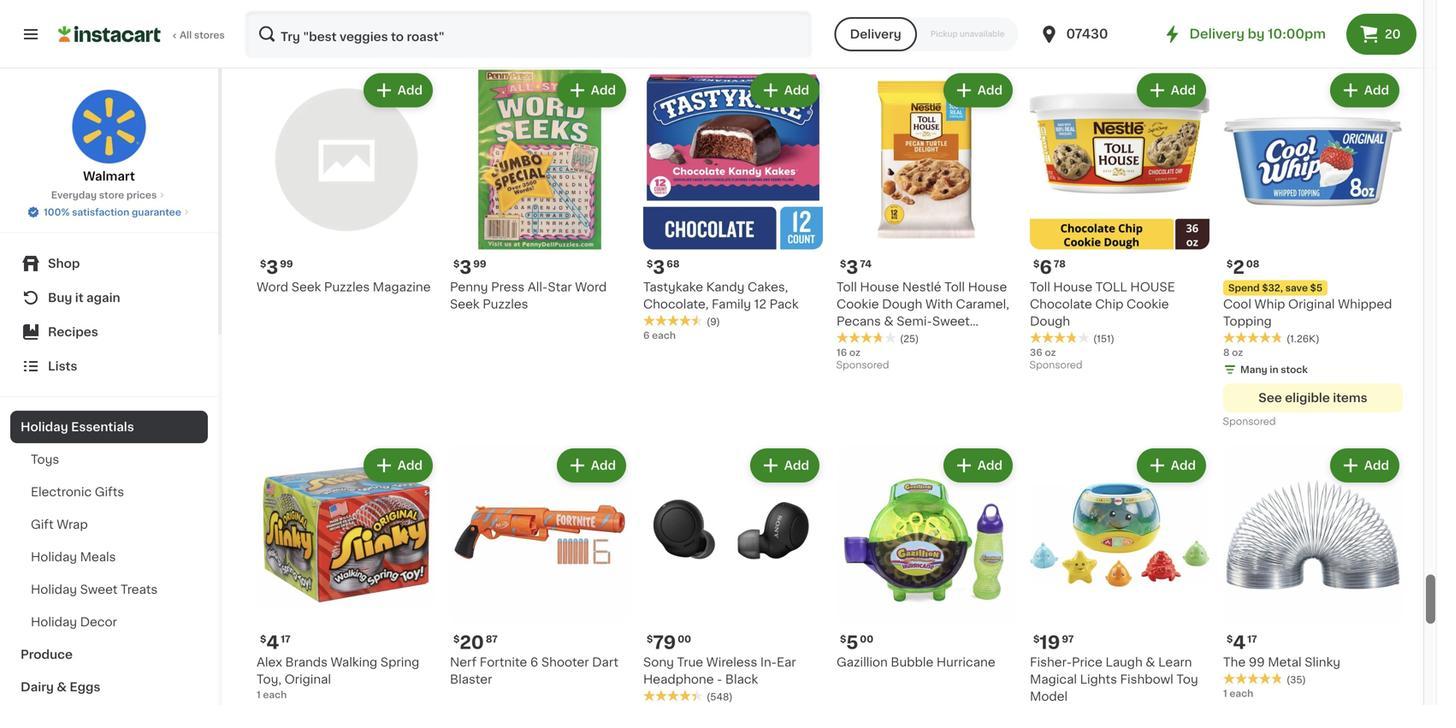 Task type: describe. For each thing, give the bounding box(es) containing it.
produce link
[[10, 638, 208, 671]]

recipes
[[48, 326, 98, 338]]

6 each
[[643, 331, 676, 340]]

magazine
[[373, 281, 431, 293]]

brands
[[285, 656, 328, 668]]

the 99 metal slinky
[[1224, 656, 1341, 668]]

8 oz
[[1224, 348, 1244, 357]]

$ 79 00
[[647, 634, 691, 652]]

store
[[99, 190, 124, 200]]

everyday store prices
[[51, 190, 157, 200]]

16 oz
[[837, 348, 861, 357]]

add for gazillion bubble hurricane
[[978, 460, 1003, 471]]

& inside dairy & eggs link
[[57, 681, 67, 693]]

$ for the 99 metal slinky
[[1227, 635, 1233, 644]]

true
[[677, 656, 703, 668]]

dart
[[592, 656, 619, 668]]

by
[[1248, 28, 1265, 40]]

word seek puzzles magazine
[[257, 281, 431, 293]]

1 vertical spatial 6
[[643, 331, 650, 340]]

12
[[754, 298, 767, 310]]

product group containing 6
[[1030, 70, 1210, 375]]

add for fisher-price laugh & learn magical lights fishbowl toy model
[[1171, 460, 1196, 471]]

2
[[1233, 258, 1245, 276]]

instacart logo image
[[58, 24, 161, 44]]

sony
[[643, 656, 674, 668]]

$5
[[1311, 283, 1323, 293]]

$ 4 17 for the 99 metal slinky
[[1227, 634, 1258, 652]]

buy
[[48, 292, 72, 304]]

in-
[[761, 656, 777, 668]]

in
[[1270, 365, 1279, 374]]

see eligible items button
[[1224, 383, 1403, 412]]

alex
[[257, 656, 282, 668]]

press
[[491, 281, 525, 293]]

87
[[486, 635, 498, 644]]

essentials
[[71, 421, 134, 433]]

add button for fisher-price laugh & learn magical lights fishbowl toy model
[[1139, 450, 1205, 481]]

2 house from the left
[[968, 281, 1007, 293]]

wireless
[[707, 656, 758, 668]]

with
[[926, 298, 953, 310]]

20 inside product group
[[460, 634, 484, 652]]

fisher-
[[1030, 656, 1072, 668]]

meals
[[80, 551, 116, 563]]

oz for 6
[[1045, 348, 1056, 357]]

100% satisfaction guarantee
[[44, 208, 181, 217]]

add for word seek puzzles magazine
[[398, 84, 423, 96]]

19
[[1040, 634, 1061, 652]]

$32,
[[1262, 283, 1284, 293]]

cookie inside toll house nestlé toll house cookie dough with caramel, pecans & semi-sweet chocolate chips
[[837, 298, 879, 310]]

product group containing ★★★★★
[[257, 0, 436, 56]]

nerf fortnite 6 shooter dart blaster
[[450, 656, 619, 685]]

walmart logo image
[[71, 89, 147, 164]]

78
[[1054, 259, 1066, 269]]

$ for word seek puzzles magazine
[[260, 259, 266, 269]]

$ 2 08
[[1227, 258, 1260, 276]]

ear
[[777, 656, 796, 668]]

it
[[75, 292, 84, 304]]

add button for tastykake kandy cakes, chocolate, family 12 pack
[[752, 75, 818, 106]]

13 oz inside product group
[[257, 29, 281, 39]]

toll for 3
[[837, 281, 857, 293]]

the
[[1224, 656, 1246, 668]]

magical
[[1030, 673, 1077, 685]]

gift wrap
[[31, 519, 88, 531]]

17 for the 99 metal slinky
[[1248, 635, 1258, 644]]

shop
[[48, 258, 80, 270]]

delivery button
[[835, 17, 917, 51]]

holiday decor
[[31, 616, 117, 628]]

holiday for holiday essentials
[[21, 421, 68, 433]]

chocolate,
[[643, 298, 709, 310]]

star
[[548, 281, 572, 293]]

add button for the 99 metal slinky
[[1332, 450, 1398, 481]]

gazillion bubble hurricane
[[837, 656, 996, 668]]

$ for sony true wireless in-ear headphone - black
[[647, 635, 653, 644]]

36 oz
[[1030, 348, 1056, 357]]

delivery by 10:00pm link
[[1163, 24, 1326, 44]]

holiday for holiday decor
[[31, 616, 77, 628]]

cool
[[1224, 298, 1252, 310]]

bubble
[[891, 656, 934, 668]]

holiday essentials link
[[10, 411, 208, 443]]

8
[[1224, 348, 1230, 357]]

4 for alex brands walking spring toy, original
[[266, 634, 279, 652]]

chocolate inside toll house toll house chocolate chip cookie dough
[[1030, 298, 1093, 310]]

36
[[1030, 348, 1043, 357]]

house
[[1131, 281, 1176, 293]]

metal
[[1268, 656, 1302, 668]]

all stores link
[[58, 10, 226, 58]]

add button for sony true wireless in-ear headphone - black
[[752, 450, 818, 481]]

(35)
[[1287, 675, 1306, 685]]

(25)
[[900, 334, 919, 344]]

toy,
[[257, 673, 282, 685]]

original inside alex brands walking spring toy, original 1 each
[[285, 673, 331, 685]]

$ for toll house nestlé toll house cookie dough with caramel, pecans & semi-sweet chocolate chips
[[840, 259, 847, 269]]

add for nerf fortnite 6 shooter dart blaster
[[591, 460, 616, 471]]

nestlé
[[903, 281, 942, 293]]

everyday store prices link
[[51, 188, 167, 202]]

buy it again
[[48, 292, 120, 304]]

1 each inside button
[[837, 12, 867, 21]]

$ for toll house toll house chocolate chip cookie dough
[[1034, 259, 1040, 269]]

$ for gazillion bubble hurricane
[[840, 635, 847, 644]]

lights
[[1080, 673, 1117, 685]]

product group containing 19
[[1030, 445, 1210, 705]]

stock
[[1281, 365, 1308, 374]]

(1.26k)
[[1287, 334, 1320, 344]]

blaster
[[450, 673, 492, 685]]

topping
[[1224, 315, 1272, 327]]

product group containing 2
[[1224, 70, 1403, 431]]

again
[[86, 292, 120, 304]]

product group containing 20
[[450, 445, 630, 688]]

holiday meals link
[[10, 541, 208, 573]]

each inside alex brands walking spring toy, original 1 each
[[263, 690, 287, 700]]

add button for alex brands walking spring toy, original
[[365, 450, 431, 481]]

add button for gazillion bubble hurricane
[[945, 450, 1011, 481]]

produce
[[21, 649, 73, 661]]

13 inside product group
[[257, 29, 267, 39]]

chip
[[1096, 298, 1124, 310]]

$ for tastykake kandy cakes, chocolate, family 12 pack
[[647, 259, 653, 269]]

(151)
[[1094, 334, 1115, 344]]

3 for word
[[266, 258, 278, 276]]

add button for nerf fortnite 6 shooter dart blaster
[[559, 450, 625, 481]]

$ for fisher-price laugh & learn magical lights fishbowl toy model
[[1034, 635, 1040, 644]]

penny press all-star word seek puzzles
[[450, 281, 607, 310]]

product group containing 79
[[643, 445, 823, 704]]

$ for nerf fortnite 6 shooter dart blaster
[[454, 635, 460, 644]]

add for the 99 metal slinky
[[1365, 460, 1390, 471]]

slinky
[[1305, 656, 1341, 668]]

1 word from the left
[[257, 281, 288, 293]]

eligible
[[1285, 392, 1330, 404]]



Task type: vqa. For each thing, say whether or not it's contained in the screenshot.
/pkg on the left bottom of the page
no



Task type: locate. For each thing, give the bounding box(es) containing it.
delivery down 1 each button
[[850, 28, 902, 40]]

0 vertical spatial sweet
[[933, 315, 970, 327]]

$ up alex
[[260, 635, 266, 644]]

holiday up toys
[[21, 421, 68, 433]]

wrap
[[57, 519, 88, 531]]

delivery by 10:00pm
[[1190, 28, 1326, 40]]

$ inside $ 3 74
[[840, 259, 847, 269]]

satisfaction
[[72, 208, 129, 217]]

1 vertical spatial 13
[[257, 29, 267, 39]]

1 horizontal spatial puzzles
[[483, 298, 528, 310]]

holiday up produce
[[31, 616, 77, 628]]

oz inside button
[[463, 12, 474, 21]]

10:00pm
[[1268, 28, 1326, 40]]

08
[[1247, 259, 1260, 269]]

2 word from the left
[[575, 281, 607, 293]]

00 for 5
[[860, 635, 874, 644]]

1 horizontal spatial house
[[968, 281, 1007, 293]]

add for sony true wireless in-ear headphone - black
[[784, 460, 809, 471]]

$ 4 17 for alex brands walking spring toy, original
[[260, 634, 291, 652]]

tastykake kandy cakes, chocolate, family 12 pack
[[643, 281, 799, 310]]

product group containing 5
[[837, 445, 1017, 671]]

0 horizontal spatial house
[[860, 281, 899, 293]]

3 toll from the left
[[1030, 281, 1051, 293]]

20 inside button
[[1385, 28, 1401, 40]]

$ left the 68 at top
[[647, 259, 653, 269]]

74
[[860, 259, 872, 269]]

0 horizontal spatial $ 4 17
[[260, 634, 291, 652]]

holiday for holiday meals
[[31, 551, 77, 563]]

0 horizontal spatial &
[[57, 681, 67, 693]]

$ inside the $ 20 87
[[454, 635, 460, 644]]

2 00 from the left
[[860, 635, 874, 644]]

3 for tastykake
[[653, 258, 665, 276]]

$ up the penny at the left top of the page
[[454, 259, 460, 269]]

1 3 from the left
[[266, 258, 278, 276]]

2 $ 4 17 from the left
[[1227, 634, 1258, 652]]

add button for word seek puzzles magazine
[[365, 75, 431, 106]]

1 inside alex brands walking spring toy, original 1 each
[[257, 690, 261, 700]]

toll for 6
[[1030, 281, 1051, 293]]

$ for penny press all-star word seek puzzles
[[454, 259, 460, 269]]

1 horizontal spatial cookie
[[1127, 298, 1169, 310]]

4 up alex
[[266, 634, 279, 652]]

$ up word seek puzzles magazine
[[260, 259, 266, 269]]

1 horizontal spatial $ 3 99
[[454, 258, 487, 276]]

dairy
[[21, 681, 54, 693]]

0 horizontal spatial 1 each
[[837, 12, 867, 21]]

puzzles down press
[[483, 298, 528, 310]]

20 button
[[1347, 14, 1417, 55]]

2 vertical spatial &
[[57, 681, 67, 693]]

laugh
[[1106, 656, 1143, 668]]

4 for the 99 metal slinky
[[1233, 634, 1246, 652]]

oz for 3
[[850, 348, 861, 357]]

2 horizontal spatial &
[[1146, 656, 1156, 668]]

toll house nestlé toll house cookie dough with caramel, pecans & semi-sweet chocolate chips
[[837, 281, 1010, 344]]

sweet down with
[[933, 315, 970, 327]]

0 horizontal spatial 13 oz
[[257, 29, 281, 39]]

1 vertical spatial 20
[[460, 634, 484, 652]]

word
[[257, 281, 288, 293], [575, 281, 607, 293]]

holiday for holiday sweet treats
[[31, 584, 77, 596]]

word inside penny press all-star word seek puzzles
[[575, 281, 607, 293]]

2 3 from the left
[[460, 258, 472, 276]]

1 horizontal spatial 1 each
[[1224, 689, 1254, 698]]

1 17 from the left
[[281, 635, 291, 644]]

79
[[653, 634, 676, 652]]

20
[[1385, 28, 1401, 40], [460, 634, 484, 652]]

nerf
[[450, 656, 477, 668]]

oz
[[463, 12, 474, 21], [269, 29, 281, 39], [850, 348, 861, 357], [1045, 348, 1056, 357], [1232, 348, 1244, 357]]

00 for 79
[[678, 635, 691, 644]]

see eligible items
[[1259, 392, 1368, 404]]

1 horizontal spatial toll
[[945, 281, 965, 293]]

00 inside $ 79 00
[[678, 635, 691, 644]]

3 left the 68 at top
[[653, 258, 665, 276]]

seek inside penny press all-star word seek puzzles
[[450, 298, 480, 310]]

1 horizontal spatial 00
[[860, 635, 874, 644]]

holiday down holiday meals
[[31, 584, 77, 596]]

original down $5
[[1289, 298, 1335, 310]]

3 house from the left
[[1054, 281, 1093, 293]]

see
[[1259, 392, 1283, 404]]

oz for spend $32, save $5
[[1232, 348, 1244, 357]]

$ inside $ 6 78
[[1034, 259, 1040, 269]]

1 horizontal spatial dough
[[1030, 315, 1071, 327]]

(548)
[[707, 692, 733, 702]]

fishbowl
[[1121, 673, 1174, 685]]

toy
[[1177, 673, 1199, 685]]

holiday
[[21, 421, 68, 433], [31, 551, 77, 563], [31, 584, 77, 596], [31, 616, 77, 628]]

2 horizontal spatial toll
[[1030, 281, 1051, 293]]

0 horizontal spatial 1
[[257, 690, 261, 700]]

2 horizontal spatial 1
[[1224, 689, 1228, 698]]

0 horizontal spatial seek
[[292, 281, 321, 293]]

& inside toll house nestlé toll house cookie dough with caramel, pecans & semi-sweet chocolate chips
[[884, 315, 894, 327]]

1 horizontal spatial 6
[[643, 331, 650, 340]]

1 horizontal spatial 99
[[473, 259, 487, 269]]

0 horizontal spatial 13
[[257, 29, 267, 39]]

0 horizontal spatial cookie
[[837, 298, 879, 310]]

model
[[1030, 691, 1068, 703]]

17 up "the 99 metal slinky"
[[1248, 635, 1258, 644]]

1 horizontal spatial original
[[1289, 298, 1335, 310]]

0 vertical spatial puzzles
[[324, 281, 370, 293]]

gift
[[31, 519, 54, 531]]

6 right fortnite
[[530, 656, 538, 668]]

cool whip original whipped topping
[[1224, 298, 1393, 327]]

1 horizontal spatial $ 4 17
[[1227, 634, 1258, 652]]

dairy & eggs
[[21, 681, 100, 693]]

dough inside toll house nestlé toll house cookie dough with caramel, pecans & semi-sweet chocolate chips
[[882, 298, 923, 310]]

1 vertical spatial puzzles
[[483, 298, 528, 310]]

$ left 78
[[1034, 259, 1040, 269]]

whipped
[[1338, 298, 1393, 310]]

1 toll from the left
[[837, 281, 857, 293]]

house down 74
[[860, 281, 899, 293]]

13 inside button
[[450, 12, 460, 21]]

original down brands
[[285, 673, 331, 685]]

99 up the penny at the left top of the page
[[473, 259, 487, 269]]

4 3 from the left
[[847, 258, 858, 276]]

99 right the the
[[1249, 656, 1265, 668]]

cookie inside toll house toll house chocolate chip cookie dough
[[1127, 298, 1169, 310]]

gazillion
[[837, 656, 888, 668]]

17 for alex brands walking spring toy, original
[[281, 635, 291, 644]]

3 left 74
[[847, 258, 858, 276]]

cookie down house
[[1127, 298, 1169, 310]]

1 vertical spatial chocolate
[[837, 332, 899, 344]]

1 vertical spatial 1 each
[[1224, 689, 1254, 698]]

$ inside $ 3 68
[[647, 259, 653, 269]]

00 right 79
[[678, 635, 691, 644]]

1 horizontal spatial &
[[884, 315, 894, 327]]

6 left 78
[[1040, 258, 1052, 276]]

0 vertical spatial 20
[[1385, 28, 1401, 40]]

sweet inside toll house nestlé toll house cookie dough with caramel, pecans & semi-sweet chocolate chips
[[933, 315, 970, 327]]

2 horizontal spatial house
[[1054, 281, 1093, 293]]

delivery for delivery
[[850, 28, 902, 40]]

3 3 from the left
[[653, 258, 665, 276]]

chocolate down $ 6 78
[[1030, 298, 1093, 310]]

$ inside $ 2 08
[[1227, 259, 1233, 269]]

0 vertical spatial 1 each
[[837, 12, 867, 21]]

0 horizontal spatial $ 3 99
[[260, 258, 293, 276]]

99 for word
[[280, 259, 293, 269]]

$ 4 17 up the the
[[1227, 634, 1258, 652]]

1 horizontal spatial 1
[[837, 12, 841, 21]]

0 vertical spatial original
[[1289, 298, 1335, 310]]

black
[[726, 673, 758, 685]]

chocolate down pecans at the right top of the page
[[837, 332, 899, 344]]

$ 3 99
[[260, 258, 293, 276], [454, 258, 487, 276]]

$ up the the
[[1227, 635, 1233, 644]]

$ up the nerf
[[454, 635, 460, 644]]

dough up 36 oz
[[1030, 315, 1071, 327]]

holiday down the 'gift wrap'
[[31, 551, 77, 563]]

house up caramel,
[[968, 281, 1007, 293]]

2 17 from the left
[[1248, 635, 1258, 644]]

00 right 5
[[860, 635, 874, 644]]

toll down $ 6 78
[[1030, 281, 1051, 293]]

1 horizontal spatial word
[[575, 281, 607, 293]]

17 up alex
[[281, 635, 291, 644]]

1 horizontal spatial chocolate
[[1030, 298, 1093, 310]]

$ left 08
[[1227, 259, 1233, 269]]

Search field
[[246, 12, 811, 56]]

1 horizontal spatial sweet
[[933, 315, 970, 327]]

toll down $ 3 74
[[837, 281, 857, 293]]

0 horizontal spatial toll
[[837, 281, 857, 293]]

add button for penny press all-star word seek puzzles
[[559, 75, 625, 106]]

caramel,
[[956, 298, 1010, 310]]

delivery left by
[[1190, 28, 1245, 40]]

2 $ 3 99 from the left
[[454, 258, 487, 276]]

treats
[[121, 584, 158, 596]]

0 horizontal spatial 99
[[280, 259, 293, 269]]

6 down chocolate,
[[643, 331, 650, 340]]

dough up semi-
[[882, 298, 923, 310]]

0 horizontal spatial dough
[[882, 298, 923, 310]]

99 for penny
[[473, 259, 487, 269]]

walmart
[[83, 170, 135, 182]]

product group
[[257, 0, 436, 56], [257, 70, 436, 296], [450, 70, 630, 313], [643, 70, 823, 342], [837, 70, 1017, 375], [1030, 70, 1210, 375], [1224, 70, 1403, 431], [257, 445, 436, 702], [450, 445, 630, 688], [643, 445, 823, 704], [837, 445, 1017, 671], [1030, 445, 1210, 705], [1224, 445, 1403, 700]]

$ 5 00
[[840, 634, 874, 652]]

spring
[[381, 656, 420, 668]]

holiday decor link
[[10, 606, 208, 638]]

0 horizontal spatial chocolate
[[837, 332, 899, 344]]

$ 3 99 up the penny at the left top of the page
[[454, 258, 487, 276]]

puzzles
[[324, 281, 370, 293], [483, 298, 528, 310]]

$ 3 99 for penny
[[454, 258, 487, 276]]

& left semi-
[[884, 315, 894, 327]]

2 horizontal spatial 6
[[1040, 258, 1052, 276]]

99 up word seek puzzles magazine
[[280, 259, 293, 269]]

add for alex brands walking spring toy, original
[[398, 460, 423, 471]]

4 up the the
[[1233, 634, 1246, 652]]

0 vertical spatial chocolate
[[1030, 298, 1093, 310]]

2 4 from the left
[[1233, 634, 1246, 652]]

sony true wireless in-ear headphone - black
[[643, 656, 796, 685]]

lists
[[48, 360, 77, 372]]

puzzles inside penny press all-star word seek puzzles
[[483, 298, 528, 310]]

0 horizontal spatial word
[[257, 281, 288, 293]]

07430
[[1067, 28, 1109, 40]]

all stores
[[180, 30, 225, 40]]

fortnite
[[480, 656, 527, 668]]

1 $ 4 17 from the left
[[260, 634, 291, 652]]

0 vertical spatial 13 oz
[[450, 12, 474, 21]]

& inside "fisher-price laugh & learn magical lights fishbowl toy model"
[[1146, 656, 1156, 668]]

1 vertical spatial &
[[1146, 656, 1156, 668]]

3 for penny
[[460, 258, 472, 276]]

2 horizontal spatial 99
[[1249, 656, 1265, 668]]

$ 3 99 up word seek puzzles magazine
[[260, 258, 293, 276]]

1 cookie from the left
[[837, 298, 879, 310]]

3 for toll
[[847, 258, 858, 276]]

toll up with
[[945, 281, 965, 293]]

None search field
[[245, 10, 813, 58]]

house down 78
[[1054, 281, 1093, 293]]

dough
[[882, 298, 923, 310], [1030, 315, 1071, 327]]

1 inside 1 each button
[[837, 12, 841, 21]]

toll house toll house chocolate chip cookie dough
[[1030, 281, 1176, 327]]

1 horizontal spatial 4
[[1233, 634, 1246, 652]]

1 vertical spatial seek
[[450, 298, 480, 310]]

$ for alex brands walking spring toy, original
[[260, 635, 266, 644]]

$ 4 17
[[260, 634, 291, 652], [1227, 634, 1258, 652]]

0 horizontal spatial 00
[[678, 635, 691, 644]]

1 horizontal spatial seek
[[450, 298, 480, 310]]

1 vertical spatial sweet
[[80, 584, 118, 596]]

recipes link
[[10, 315, 208, 349]]

1 horizontal spatial 17
[[1248, 635, 1258, 644]]

dough inside toll house toll house chocolate chip cookie dough
[[1030, 315, 1071, 327]]

chocolate inside toll house nestlé toll house cookie dough with caramel, pecans & semi-sweet chocolate chips
[[837, 332, 899, 344]]

6 inside nerf fortnite 6 shooter dart blaster
[[530, 656, 538, 668]]

5
[[847, 634, 859, 652]]

shooter
[[542, 656, 589, 668]]

sponsored badge image
[[257, 42, 308, 52], [837, 361, 889, 371], [1030, 361, 1082, 371], [1224, 417, 1275, 427]]

holiday sweet treats link
[[10, 573, 208, 606]]

4
[[266, 634, 279, 652], [1233, 634, 1246, 652]]

toll
[[1096, 281, 1128, 293]]

headphone
[[643, 673, 714, 685]]

add for penny press all-star word seek puzzles
[[591, 84, 616, 96]]

1 vertical spatial dough
[[1030, 315, 1071, 327]]

delivery inside button
[[850, 28, 902, 40]]

semi-
[[897, 315, 933, 327]]

add
[[398, 84, 423, 96], [591, 84, 616, 96], [784, 84, 809, 96], [978, 84, 1003, 96], [1171, 84, 1196, 96], [1365, 84, 1390, 96], [398, 460, 423, 471], [591, 460, 616, 471], [784, 460, 809, 471], [978, 460, 1003, 471], [1171, 460, 1196, 471], [1365, 460, 1390, 471]]

$ 4 17 up alex
[[260, 634, 291, 652]]

cookie up pecans at the right top of the page
[[837, 298, 879, 310]]

house for 6
[[1054, 281, 1093, 293]]

each inside button
[[843, 12, 867, 21]]

0 horizontal spatial 17
[[281, 635, 291, 644]]

1 horizontal spatial 20
[[1385, 28, 1401, 40]]

puzzles left magazine
[[324, 281, 370, 293]]

0 vertical spatial &
[[884, 315, 894, 327]]

guarantee
[[132, 208, 181, 217]]

1 vertical spatial 13 oz
[[257, 29, 281, 39]]

2 vertical spatial 6
[[530, 656, 538, 668]]

chips
[[902, 332, 937, 344]]

$ inside $ 79 00
[[647, 635, 653, 644]]

1 $ 3 99 from the left
[[260, 258, 293, 276]]

alex brands walking spring toy, original 1 each
[[257, 656, 420, 700]]

toll inside toll house toll house chocolate chip cookie dough
[[1030, 281, 1051, 293]]

0 horizontal spatial delivery
[[850, 28, 902, 40]]

2 cookie from the left
[[1127, 298, 1169, 310]]

service type group
[[835, 17, 1019, 51]]

house inside toll house toll house chocolate chip cookie dough
[[1054, 281, 1093, 293]]

$ up gazillion
[[840, 635, 847, 644]]

house for 3
[[860, 281, 899, 293]]

1 4 from the left
[[266, 634, 279, 652]]

gifts
[[95, 486, 124, 498]]

3 up word seek puzzles magazine
[[266, 258, 278, 276]]

0 horizontal spatial 20
[[460, 634, 484, 652]]

delivery for delivery by 10:00pm
[[1190, 28, 1245, 40]]

$ inside $ 19 97
[[1034, 635, 1040, 644]]

★★★★★
[[257, 13, 317, 25], [257, 13, 317, 25], [643, 315, 703, 327], [643, 315, 703, 327], [837, 332, 897, 344], [837, 332, 897, 344], [1030, 332, 1090, 344], [1030, 332, 1090, 344], [1224, 332, 1284, 344], [1224, 332, 1284, 344], [1224, 673, 1284, 685], [1224, 673, 1284, 685], [643, 690, 703, 702], [643, 690, 703, 702]]

0 horizontal spatial original
[[285, 673, 331, 685]]

1 vertical spatial original
[[285, 673, 331, 685]]

pack
[[770, 298, 799, 310]]

0 vertical spatial 6
[[1040, 258, 1052, 276]]

$ inside $ 5 00
[[840, 635, 847, 644]]

$ 3 99 for word
[[260, 258, 293, 276]]

delivery
[[1190, 28, 1245, 40], [850, 28, 902, 40]]

1 horizontal spatial 13
[[450, 12, 460, 21]]

2 toll from the left
[[945, 281, 965, 293]]

$ up fisher-
[[1034, 635, 1040, 644]]

0 horizontal spatial 6
[[530, 656, 538, 668]]

0 horizontal spatial puzzles
[[324, 281, 370, 293]]

chocolate
[[1030, 298, 1093, 310], [837, 332, 899, 344]]

1 horizontal spatial delivery
[[1190, 28, 1245, 40]]

68
[[667, 259, 680, 269]]

toys
[[31, 454, 59, 466]]

$ 3 74
[[840, 258, 872, 276]]

13
[[450, 12, 460, 21], [257, 29, 267, 39]]

3 up the penny at the left top of the page
[[460, 258, 472, 276]]

0 horizontal spatial 4
[[266, 634, 279, 652]]

$ for spend $32, save $5
[[1227, 259, 1233, 269]]

1 00 from the left
[[678, 635, 691, 644]]

13 oz inside button
[[450, 12, 474, 21]]

sweet up decor at the left of page
[[80, 584, 118, 596]]

$ left 74
[[840, 259, 847, 269]]

00 inside $ 5 00
[[860, 635, 874, 644]]

kandy
[[706, 281, 745, 293]]

1 horizontal spatial 13 oz
[[450, 12, 474, 21]]

0 vertical spatial dough
[[882, 298, 923, 310]]

original inside cool whip original whipped topping
[[1289, 298, 1335, 310]]

0 vertical spatial 13
[[450, 12, 460, 21]]

0 horizontal spatial sweet
[[80, 584, 118, 596]]

lists link
[[10, 349, 208, 383]]

buy it again link
[[10, 281, 208, 315]]

add for tastykake kandy cakes, chocolate, family 12 pack
[[784, 84, 809, 96]]

price
[[1072, 656, 1103, 668]]

0 vertical spatial seek
[[292, 281, 321, 293]]

& up fishbowl
[[1146, 656, 1156, 668]]

$ up sony
[[647, 635, 653, 644]]

1 house from the left
[[860, 281, 899, 293]]

& left eggs
[[57, 681, 67, 693]]



